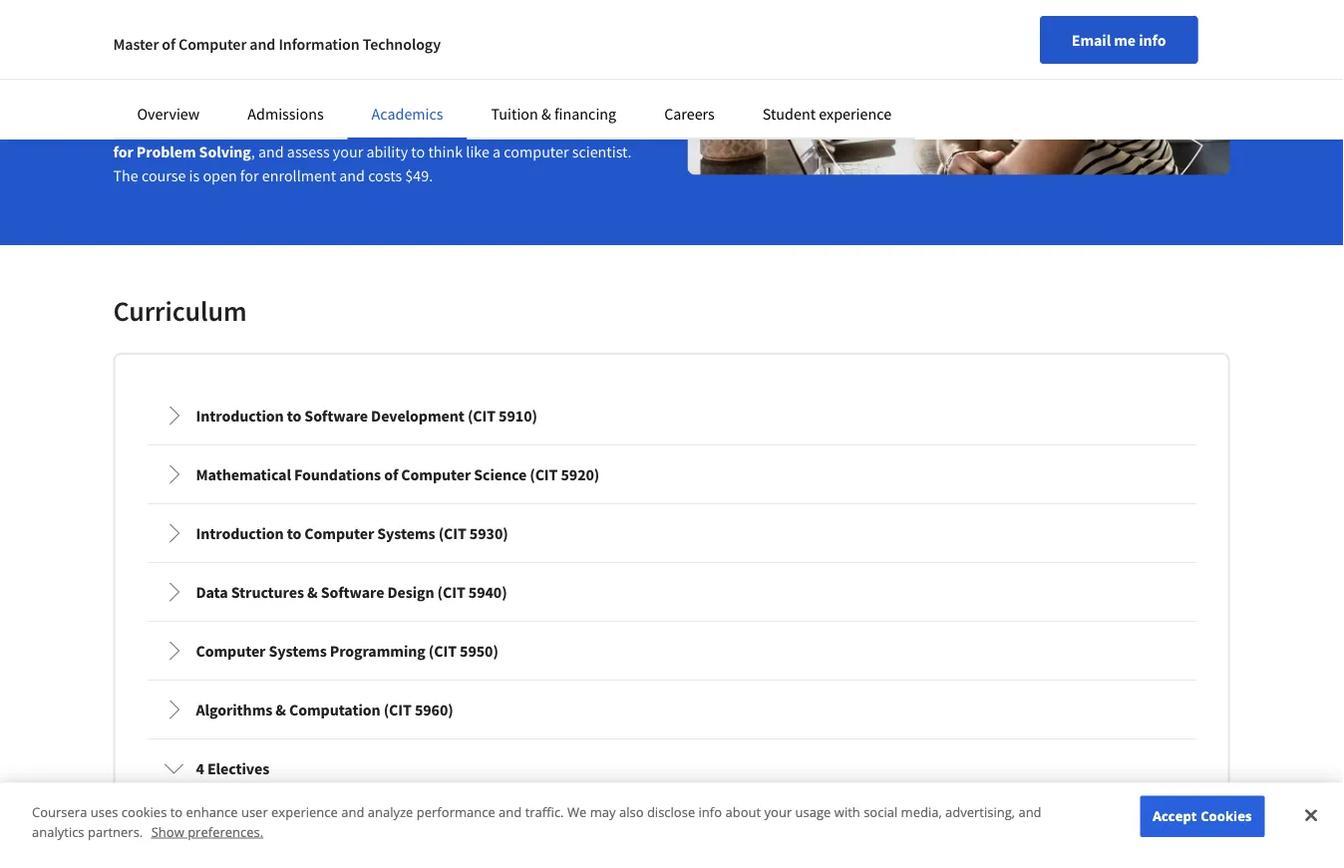 Task type: vqa. For each thing, say whether or not it's contained in the screenshot.
SPECIALIZATION,
no



Task type: locate. For each thing, give the bounding box(es) containing it.
systems
[[377, 523, 435, 543], [269, 641, 327, 661]]

videos
[[381, 20, 424, 40]]

systems up design at the left of page
[[377, 523, 435, 543]]

2 horizontal spatial your
[[764, 804, 792, 821]]

mcit up show
[[164, 799, 197, 819]]

2 vertical spatial in
[[731, 799, 744, 819]]

media,
[[901, 804, 942, 821]]

0 vertical spatial four
[[411, 799, 439, 819]]

software left design at the left of page
[[321, 582, 384, 602]]

info left about
[[699, 804, 722, 821]]

1 horizontal spatial online
[[643, 799, 687, 819]]

mathematical foundations of computer science (cit 5920) button
[[148, 447, 1195, 503]]

, inside the , and assess your ability to think like a computer scientist. the course is open for enrollment and costs $49.
[[251, 142, 255, 162]]

0 horizontal spatial ,
[[251, 142, 255, 162]]

the right by
[[595, 44, 617, 64]]

of right foundations
[[384, 465, 398, 485]]

1 horizontal spatial your
[[442, 68, 473, 88]]

and left costs
[[339, 166, 365, 185]]

(cit left 5930)
[[438, 523, 466, 543]]

is inside the , and assess your ability to think like a computer scientist. the course is open for enrollment and costs $49.
[[189, 166, 200, 185]]

email me info button
[[1040, 16, 1198, 64]]

also right may
[[619, 804, 644, 821]]

info inside button
[[1139, 30, 1166, 50]]

(cit left 5940)
[[437, 582, 465, 602]]

course inside , on coursera. it features some of the lecture videos and content from the first course in the program. the specialization certificate will be viewed favorably by the admissions committee so be sure to mention it in your application.
[[600, 20, 645, 40]]

0 horizontal spatial the
[[113, 166, 138, 185]]

1 horizontal spatial is
[[691, 799, 701, 819]]

2 horizontal spatial &
[[541, 104, 551, 124]]

0 vertical spatial your
[[442, 68, 473, 88]]

(cit inside introduction to computer systems (cit 5930) dropdown button
[[438, 523, 466, 543]]

& right algorithms
[[276, 700, 286, 720]]

a
[[493, 142, 501, 162]]

and up the so
[[250, 34, 275, 54]]

and right pass
[[1151, 799, 1176, 819]]

accept cookies
[[1153, 807, 1252, 825]]

introduction to software development (cit 5910)
[[196, 406, 537, 426]]

coursera
[[32, 804, 87, 821]]

is left still
[[691, 799, 701, 819]]

of up specialization
[[290, 20, 303, 40]]

1 vertical spatial ,
[[251, 142, 255, 162]]

still
[[704, 799, 728, 819]]

0 vertical spatial &
[[541, 104, 551, 124]]

course inside the , and assess your ability to think like a computer scientist. the course is open for enrollment and costs $49.
[[141, 166, 186, 185]]

0 vertical spatial complete
[[346, 799, 408, 819]]

2 online from the left
[[643, 799, 687, 819]]

partners.
[[88, 823, 143, 841]]

2 vertical spatial &
[[276, 700, 286, 720]]

info
[[1139, 30, 1166, 50], [699, 804, 722, 821]]

1 mcit from the left
[[164, 799, 197, 819]]

0 horizontal spatial &
[[276, 700, 286, 720]]

enrollment
[[262, 166, 336, 185]]

show preferences. link
[[151, 823, 263, 841]]

the inside , on coursera. it features some of the lecture videos and content from the first course in the program. the specialization certificate will be viewed favorably by the admissions committee so be sure to mention it in your application.
[[219, 44, 244, 64]]

uses
[[90, 804, 118, 821]]

introduction to computer systems (cit 5930)
[[196, 523, 508, 543]]

, on coursera. it features some of the lecture videos and content from the first course in the program. the specialization certificate will be viewed favorably by the admissions committee so be sure to mention it in your application.
[[113, 0, 645, 88]]

show preferences.
[[151, 823, 263, 841]]

0 vertical spatial systems
[[377, 523, 435, 543]]

(cit inside data structures & software design (cit 5940) dropdown button
[[437, 582, 465, 602]]

usage
[[795, 804, 831, 821]]

course down the "problem" on the top left of page
[[141, 166, 186, 185]]

to right sure
[[337, 68, 351, 88]]

experience up "core"
[[271, 804, 338, 821]]

1 vertical spatial complete
[[164, 823, 227, 843]]

systems up algorithms & computation (cit 5960)
[[269, 641, 327, 661]]

for right open
[[240, 166, 259, 185]]

for down level
[[509, 823, 527, 843]]

four up before
[[411, 799, 439, 819]]

some
[[250, 20, 287, 40]]

0 horizontal spatial experience
[[271, 804, 338, 821]]

be
[[440, 44, 457, 64], [285, 68, 302, 88]]

0 horizontal spatial mcit
[[164, 799, 197, 819]]

careers
[[664, 104, 715, 124]]

1 horizontal spatial mcit
[[607, 799, 640, 819]]

the up specialization
[[306, 20, 328, 40]]

1 vertical spatial the
[[113, 166, 138, 185]]

in down coursera.
[[113, 44, 126, 64]]

1 horizontal spatial for
[[240, 166, 259, 185]]

mcit right we
[[607, 799, 640, 819]]

1 horizontal spatial in
[[427, 68, 439, 88]]

complete up courses
[[346, 799, 408, 819]]

your down viewed
[[442, 68, 473, 88]]

developing
[[843, 799, 918, 819]]

be right will
[[440, 44, 457, 64]]

viewed
[[460, 44, 507, 64]]

(cit inside mathematical foundations of computer science (cit 5920) dropdown button
[[530, 465, 558, 485]]

0 horizontal spatial info
[[699, 804, 722, 821]]

four down user
[[230, 823, 257, 843]]

online down 4 electives dropdown button
[[643, 799, 687, 819]]

coursera.
[[113, 20, 177, 40]]

also
[[168, 118, 195, 138], [619, 804, 644, 821]]

0 vertical spatial ,
[[571, 0, 575, 16]]

for down you
[[113, 142, 133, 162]]

application.
[[476, 68, 555, 88]]

software inside dropdown button
[[304, 406, 368, 426]]

experience inside coursera uses cookies to enhance user experience and analyze performance and traffic. we may also disclose info about your usage with social media, advertising, and analytics partners.
[[271, 804, 338, 821]]

1 horizontal spatial be
[[440, 44, 457, 64]]

is
[[189, 166, 200, 185], [691, 799, 701, 819]]

& for computation
[[276, 700, 286, 720]]

1 horizontal spatial info
[[1139, 30, 1166, 50]]

1 vertical spatial systems
[[269, 641, 327, 661]]

0 horizontal spatial is
[[189, 166, 200, 185]]

tuition & financing link
[[491, 104, 616, 124]]

the
[[219, 44, 244, 64], [113, 166, 138, 185]]

1 introduction from the top
[[196, 406, 284, 426]]

and down you can also try penn engineering's stand-alone course,
[[258, 142, 284, 162]]

software
[[304, 406, 368, 426], [321, 582, 384, 602]]

1 vertical spatial in
[[427, 68, 439, 88]]

1 vertical spatial four
[[230, 823, 257, 843]]

1 vertical spatial experience
[[271, 804, 338, 821]]

your right about
[[764, 804, 792, 821]]

online
[[201, 799, 245, 819], [643, 799, 687, 819]]

1 vertical spatial introduction
[[196, 523, 284, 543]]

is left open
[[189, 166, 200, 185]]

(cit left 5960)
[[384, 700, 412, 720]]

electives.
[[541, 799, 604, 819], [952, 799, 1014, 819], [530, 823, 593, 843]]

the down the "problem" on the top left of page
[[113, 166, 138, 185]]

admissions
[[113, 68, 189, 88]]

(cit inside introduction to software development (cit 5910) dropdown button
[[468, 406, 496, 426]]

complete down enhance
[[164, 823, 227, 843]]

must left pass
[[1080, 799, 1114, 819]]

2 horizontal spatial in
[[731, 799, 744, 819]]

the left the 'process'
[[747, 799, 769, 819]]

0 vertical spatial for
[[113, 142, 133, 162]]

and up will
[[428, 20, 453, 40]]

solving
[[199, 142, 251, 162]]

course,
[[433, 118, 481, 138]]

complete
[[346, 799, 408, 819], [164, 823, 227, 843]]

info right me
[[1139, 30, 1166, 50]]

0 horizontal spatial be
[[285, 68, 302, 88]]

1 horizontal spatial four
[[411, 799, 439, 819]]

introduction
[[196, 406, 284, 426], [196, 523, 284, 543]]

traffic.
[[525, 804, 564, 821]]

experience right student
[[819, 104, 891, 124]]

1 vertical spatial info
[[699, 804, 722, 821]]

try
[[198, 118, 217, 138]]

introduction for introduction to software development (cit 5910)
[[196, 406, 284, 426]]

1 horizontal spatial must
[[1080, 799, 1114, 819]]

in right it at the left top of page
[[427, 68, 439, 88]]

0 vertical spatial also
[[168, 118, 195, 138]]

0 vertical spatial info
[[1139, 30, 1166, 50]]

0 horizontal spatial in
[[113, 44, 126, 64]]

1 vertical spatial course
[[141, 166, 186, 185]]

email
[[1072, 30, 1111, 50]]

electives. right the new
[[952, 799, 1014, 819]]

1 vertical spatial &
[[307, 582, 318, 602]]

introduction up mathematical
[[196, 406, 284, 426]]

your down stand-
[[333, 142, 363, 162]]

&
[[541, 104, 551, 124], [307, 582, 318, 602], [276, 700, 286, 720]]

of right the 'process'
[[827, 799, 840, 819]]

course right first
[[600, 20, 645, 40]]

computer
[[179, 34, 247, 54], [401, 465, 471, 485], [304, 523, 374, 543], [196, 641, 266, 661]]

info inside coursera uses cookies to enhance user experience and analyze performance and traffic. we may also disclose info about your usage with social media, advertising, and analytics partners.
[[699, 804, 722, 821]]

certificate
[[344, 44, 410, 64]]

and left traffic.
[[499, 804, 522, 821]]

financing
[[554, 104, 616, 124]]

social
[[864, 804, 898, 821]]

stand-
[[350, 118, 392, 138]]

,
[[571, 0, 575, 16], [251, 142, 255, 162]]

data structures & software design (cit 5940) button
[[148, 564, 1195, 620]]

and right advertising,
[[1018, 804, 1042, 821]]

in right still
[[731, 799, 744, 819]]

5950)
[[460, 641, 498, 661]]

1 horizontal spatial also
[[619, 804, 644, 821]]

development
[[371, 406, 464, 426]]

2 vertical spatial your
[[764, 804, 792, 821]]

mention
[[354, 68, 411, 88]]

computational thinking for problem solving
[[113, 118, 653, 162]]

student experience link
[[763, 104, 891, 124]]

(cit left 5950) at the bottom left of the page
[[429, 641, 457, 661]]

performance
[[417, 804, 495, 821]]

1 vertical spatial is
[[691, 799, 701, 819]]

1 horizontal spatial course
[[600, 20, 645, 40]]

0 horizontal spatial must
[[309, 799, 343, 819]]

computer
[[504, 142, 569, 162]]

mcit online students must complete four graduate-level electives. mcit online is still in the process of developing new electives. students must pass and complete four of the core courses before registering for electives.
[[164, 799, 1176, 843]]

electives. right level
[[541, 799, 604, 819]]

computational thinking for problem solving link
[[113, 118, 653, 162]]

software up foundations
[[304, 406, 368, 426]]

, inside , on coursera. it features some of the lecture videos and content from the first course in the program. the specialization certificate will be viewed favorably by the admissions committee so be sure to mention it in your application.
[[571, 0, 575, 16]]

of left it
[[162, 34, 175, 54]]

must
[[309, 799, 343, 819], [1080, 799, 1114, 819]]

2 horizontal spatial for
[[509, 823, 527, 843]]

2 introduction from the top
[[196, 523, 284, 543]]

online up preferences.
[[201, 799, 245, 819]]

for
[[113, 142, 133, 162], [240, 166, 259, 185], [509, 823, 527, 843]]

to inside coursera uses cookies to enhance user experience and analyze performance and traffic. we may also disclose info about your usage with social media, advertising, and analytics partners.
[[170, 804, 183, 821]]

, left on
[[571, 0, 575, 16]]

1 vertical spatial also
[[619, 804, 644, 821]]

(cit left the 5920)
[[530, 465, 558, 485]]

1 vertical spatial software
[[321, 582, 384, 602]]

must up "core"
[[309, 799, 343, 819]]

be right the so
[[285, 68, 302, 88]]

& for financing
[[541, 104, 551, 124]]

2 must from the left
[[1080, 799, 1114, 819]]

0 horizontal spatial online
[[201, 799, 245, 819]]

overview
[[137, 104, 200, 124]]

structures
[[231, 582, 304, 602]]

algorithms & computation (cit 5960)
[[196, 700, 453, 720]]

(cit left 5910)
[[468, 406, 496, 426]]

1 vertical spatial your
[[333, 142, 363, 162]]

introduction down mathematical
[[196, 523, 284, 543]]

0 horizontal spatial your
[[333, 142, 363, 162]]

data
[[196, 582, 228, 602]]

5930)
[[469, 523, 508, 543]]

1 horizontal spatial the
[[219, 44, 244, 64]]

to up "$49."
[[411, 142, 425, 162]]

0 horizontal spatial complete
[[164, 823, 227, 843]]

mathematical
[[196, 465, 291, 485]]

privacy alert dialog
[[0, 783, 1343, 853]]

lecture
[[331, 20, 378, 40]]

is inside mcit online students must complete four graduate-level electives. mcit online is still in the process of developing new electives. students must pass and complete four of the core courses before registering for electives.
[[691, 799, 701, 819]]

1 vertical spatial for
[[240, 166, 259, 185]]

, for and
[[251, 142, 255, 162]]

0 horizontal spatial for
[[113, 142, 133, 162]]

1 horizontal spatial systems
[[377, 523, 435, 543]]

computer down foundations
[[304, 523, 374, 543]]

2 vertical spatial for
[[509, 823, 527, 843]]

0 horizontal spatial also
[[168, 118, 195, 138]]

& right tuition
[[541, 104, 551, 124]]

0 vertical spatial course
[[600, 20, 645, 40]]

the up committee
[[219, 44, 244, 64]]

0 vertical spatial software
[[304, 406, 368, 426]]

computer up algorithms
[[196, 641, 266, 661]]

introduction for introduction to computer systems (cit 5930)
[[196, 523, 284, 543]]

to inside the , and assess your ability to think like a computer scientist. the course is open for enrollment and costs $49.
[[411, 142, 425, 162]]

0 vertical spatial is
[[189, 166, 200, 185]]

to up show
[[170, 804, 183, 821]]

, down "penn"
[[251, 142, 255, 162]]

also left try
[[168, 118, 195, 138]]

for inside mcit online students must complete four graduate-level electives. mcit online is still in the process of developing new electives. students must pass and complete four of the core courses before registering for electives.
[[509, 823, 527, 843]]

4 electives button
[[148, 741, 1195, 797]]

0 vertical spatial the
[[219, 44, 244, 64]]

data structures & software design (cit 5940)
[[196, 582, 507, 602]]

0 horizontal spatial course
[[141, 166, 186, 185]]

0 vertical spatial introduction
[[196, 406, 284, 426]]

0 vertical spatial experience
[[819, 104, 891, 124]]

also inside coursera uses cookies to enhance user experience and analyze performance and traffic. we may also disclose info about your usage with social media, advertising, and analytics partners.
[[619, 804, 644, 821]]

on
[[578, 0, 596, 16]]

1 horizontal spatial ,
[[571, 0, 575, 16]]

& right structures
[[307, 582, 318, 602]]

(cit
[[468, 406, 496, 426], [530, 465, 558, 485], [438, 523, 466, 543], [437, 582, 465, 602], [429, 641, 457, 661], [384, 700, 412, 720]]



Task type: describe. For each thing, give the bounding box(es) containing it.
for inside the , and assess your ability to think like a computer scientist. the course is open for enrollment and costs $49.
[[240, 166, 259, 185]]

5960)
[[415, 700, 453, 720]]

your inside coursera uses cookies to enhance user experience and analyze performance and traffic. we may also disclose info about your usage with social media, advertising, and analytics partners.
[[764, 804, 792, 821]]

1 horizontal spatial experience
[[819, 104, 891, 124]]

preferences.
[[188, 823, 263, 841]]

of down user
[[260, 823, 274, 843]]

student
[[763, 104, 816, 124]]

graduate-
[[442, 799, 507, 819]]

4 electives
[[196, 759, 269, 779]]

software inside dropdown button
[[321, 582, 384, 602]]

for inside "computational thinking for problem solving"
[[113, 142, 133, 162]]

of inside , on coursera. it features some of the lecture videos and content from the first course in the program. the specialization certificate will be viewed favorably by the admissions committee so be sure to mention it in your application.
[[290, 20, 303, 40]]

penn
[[220, 118, 254, 138]]

1 horizontal spatial complete
[[346, 799, 408, 819]]

5920)
[[561, 465, 599, 485]]

disclose
[[647, 804, 695, 821]]

coursera uses cookies to enhance user experience and analyze performance and traffic. we may also disclose info about your usage with social media, advertising, and analytics partners.
[[32, 804, 1042, 841]]

and up courses
[[341, 804, 364, 821]]

computational
[[485, 118, 589, 138]]

can
[[141, 118, 165, 138]]

academics
[[371, 104, 443, 124]]

your inside , on coursera. it features some of the lecture videos and content from the first course in the program. the specialization certificate will be viewed favorably by the admissions committee so be sure to mention it in your application.
[[442, 68, 473, 88]]

email me info
[[1072, 30, 1166, 50]]

you can also try penn engineering's stand-alone course,
[[113, 118, 485, 138]]

analytics
[[32, 823, 84, 841]]

the left first
[[546, 20, 568, 40]]

may
[[590, 804, 616, 821]]

introduction to software development (cit 5910) button
[[148, 388, 1195, 444]]

of inside mathematical foundations of computer science (cit 5920) dropdown button
[[384, 465, 398, 485]]

(cit inside algorithms & computation (cit 5960) dropdown button
[[384, 700, 412, 720]]

me
[[1114, 30, 1136, 50]]

analyze
[[368, 804, 413, 821]]

courses
[[334, 823, 385, 843]]

$49.
[[405, 166, 433, 185]]

technology
[[363, 34, 441, 54]]

computation
[[289, 700, 380, 720]]

by
[[576, 44, 592, 64]]

foundations
[[294, 465, 381, 485]]

algorithms & computation (cit 5960) button
[[148, 682, 1195, 738]]

program.
[[154, 44, 215, 64]]

1 online from the left
[[201, 799, 245, 819]]

costs
[[368, 166, 402, 185]]

students
[[248, 799, 306, 819]]

thinking
[[592, 118, 653, 138]]

the inside the , and assess your ability to think like a computer scientist. the course is open for enrollment and costs $49.
[[113, 166, 138, 185]]

think
[[428, 142, 463, 162]]

from
[[511, 20, 543, 40]]

admissions
[[248, 104, 324, 124]]

student experience
[[763, 104, 891, 124]]

1 must from the left
[[309, 799, 343, 819]]

it
[[180, 20, 190, 40]]

electives. down we
[[530, 823, 593, 843]]

you
[[113, 118, 137, 138]]

0 horizontal spatial four
[[230, 823, 257, 843]]

favorably
[[510, 44, 572, 64]]

to up foundations
[[287, 406, 301, 426]]

committee
[[192, 68, 264, 88]]

0 vertical spatial be
[[440, 44, 457, 64]]

careers link
[[664, 104, 715, 124]]

master of computer and information technology
[[113, 34, 441, 54]]

to up structures
[[287, 523, 301, 543]]

and inside , on coursera. it features some of the lecture videos and content from the first course in the program. the specialization certificate will be viewed favorably by the admissions committee so be sure to mention it in your application.
[[428, 20, 453, 40]]

the down students
[[277, 823, 299, 843]]

alone
[[392, 118, 430, 138]]

0 horizontal spatial systems
[[269, 641, 327, 661]]

, for on
[[571, 0, 575, 16]]

0 vertical spatial in
[[113, 44, 126, 64]]

content
[[456, 20, 508, 40]]

engineering's
[[257, 118, 347, 138]]

to inside , on coursera. it features some of the lecture videos and content from the first course in the program. the specialization certificate will be viewed favorably by the admissions committee so be sure to mention it in your application.
[[337, 68, 351, 88]]

your inside the , and assess your ability to think like a computer scientist. the course is open for enrollment and costs $49.
[[333, 142, 363, 162]]

the down coursera.
[[129, 44, 151, 64]]

advertising,
[[945, 804, 1015, 821]]

algorithms
[[196, 700, 272, 720]]

design
[[387, 582, 434, 602]]

1 vertical spatial be
[[285, 68, 302, 88]]

cookies
[[121, 804, 167, 821]]

features
[[193, 20, 247, 40]]

in inside mcit online students must complete four graduate-level electives. mcit online is still in the process of developing new electives. students must pass and complete four of the core courses before registering for electives.
[[731, 799, 744, 819]]

computer down development
[[401, 465, 471, 485]]

(cit inside computer systems programming (cit 5950) dropdown button
[[429, 641, 457, 661]]

2 mcit from the left
[[607, 799, 640, 819]]

1 horizontal spatial &
[[307, 582, 318, 602]]

programming
[[330, 641, 425, 661]]

tuition
[[491, 104, 538, 124]]

sure
[[305, 68, 334, 88]]

and inside mcit online students must complete four graduate-level electives. mcit online is still in the process of developing new electives. students must pass and complete four of the core courses before registering for electives.
[[1151, 799, 1176, 819]]

ability
[[366, 142, 408, 162]]

computer up committee
[[179, 34, 247, 54]]

electives
[[207, 759, 269, 779]]

open
[[203, 166, 237, 185]]

scientist.
[[572, 142, 632, 162]]

will
[[413, 44, 437, 64]]

cookies
[[1201, 807, 1252, 825]]

students
[[1018, 799, 1077, 819]]

so
[[267, 68, 282, 88]]

before
[[388, 823, 431, 843]]

enhance
[[186, 804, 238, 821]]

information
[[279, 34, 360, 54]]

first
[[571, 20, 597, 40]]

curriculum
[[113, 294, 247, 329]]

it
[[414, 68, 423, 88]]

overview link
[[137, 104, 200, 124]]

academics link
[[371, 104, 443, 124]]

pass
[[1117, 799, 1147, 819]]

registering
[[435, 823, 505, 843]]



